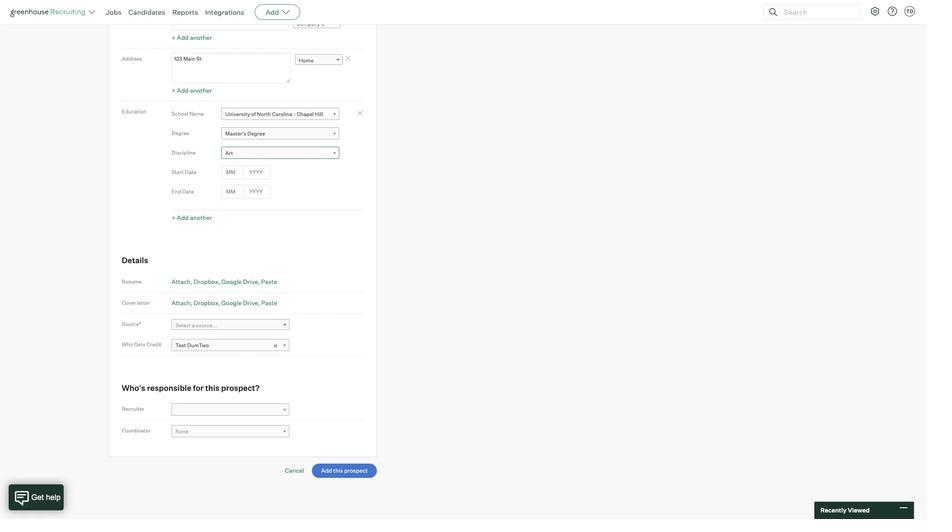 Task type: vqa. For each thing, say whether or not it's contained in the screenshot.
TD button
yes



Task type: locate. For each thing, give the bounding box(es) containing it.
start
[[172, 169, 184, 176]]

1 vertical spatial attach link
[[172, 299, 193, 307]]

-
[[294, 111, 296, 118]]

+ add another link down reports link
[[172, 34, 212, 41]]

3 + add another from the top
[[172, 214, 212, 222]]

date
[[185, 169, 197, 176], [182, 189, 194, 195]]

add inside websites element
[[177, 34, 189, 41]]

YYYY text field
[[244, 165, 270, 179]]

2 paste link from the top
[[261, 299, 277, 307]]

0 vertical spatial attach dropbox google drive paste
[[172, 278, 277, 286]]

2 dropbox from the top
[[194, 299, 218, 307]]

+ inside websites element
[[172, 34, 176, 41]]

another down end date
[[190, 214, 212, 222]]

+
[[172, 34, 176, 41], [172, 87, 176, 94], [172, 214, 176, 222]]

None file field
[[10, 495, 120, 504], [0, 506, 110, 515], [10, 495, 120, 504], [0, 506, 110, 515]]

2 vertical spatial +
[[172, 214, 176, 222]]

dropbox link
[[194, 278, 220, 286], [194, 299, 220, 307]]

2 vertical spatial + add another
[[172, 214, 212, 222]]

home
[[299, 57, 314, 64]]

date for end date
[[182, 189, 194, 195]]

drive
[[243, 278, 258, 286], [243, 299, 258, 307]]

1 vertical spatial google drive link
[[222, 299, 260, 307]]

google drive link for resume
[[222, 278, 260, 286]]

1 google drive link from the top
[[222, 278, 260, 286]]

who's responsible for this prospect?
[[122, 384, 260, 393]]

+ add another link down end date
[[172, 214, 212, 222]]

0 vertical spatial google drive link
[[222, 278, 260, 286]]

+ add another inside education element
[[172, 214, 212, 222]]

candidates
[[129, 8, 165, 16]]

end
[[172, 189, 181, 195]]

test dumtwo
[[176, 342, 209, 349]]

Search text field
[[782, 6, 852, 18]]

attach dropbox google drive paste
[[172, 278, 277, 286], [172, 299, 277, 307]]

another inside education element
[[190, 214, 212, 222]]

1 dropbox from the top
[[194, 278, 218, 286]]

1 vertical spatial paste link
[[261, 299, 277, 307]]

0 vertical spatial another
[[190, 34, 212, 41]]

chapel
[[297, 111, 314, 118]]

1 + add another from the top
[[172, 34, 212, 41]]

1 + add another link from the top
[[172, 34, 212, 41]]

+ add another link up school name
[[172, 87, 212, 94]]

MM text field
[[221, 185, 243, 199]]

+ for address
[[172, 87, 176, 94]]

source
[[122, 321, 139, 328]]

who gets credit
[[122, 342, 162, 348]]

add inside education element
[[177, 214, 189, 222]]

1 vertical spatial dropbox link
[[194, 299, 220, 307]]

1 vertical spatial dropbox
[[194, 299, 218, 307]]

+ add another
[[172, 34, 212, 41], [172, 87, 212, 94], [172, 214, 212, 222]]

2 + add another from the top
[[172, 87, 212, 94]]

add
[[266, 8, 279, 16], [177, 34, 189, 41], [177, 87, 189, 94], [177, 214, 189, 222]]

1 paste link from the top
[[261, 278, 277, 286]]

attach
[[172, 278, 191, 286], [172, 299, 191, 307]]

1 + from the top
[[172, 34, 176, 41]]

+ add another link for education
[[172, 214, 212, 222]]

2 paste from the top
[[261, 299, 277, 307]]

2 drive from the top
[[243, 299, 258, 307]]

0 vertical spatial google
[[222, 278, 242, 286]]

viewed
[[848, 507, 870, 515]]

1 vertical spatial drive
[[243, 299, 258, 307]]

1 vertical spatial another
[[190, 87, 212, 94]]

degree down of
[[247, 131, 265, 137]]

google drive link
[[222, 278, 260, 286], [222, 299, 260, 307]]

add down end date
[[177, 214, 189, 222]]

+ add another for websites
[[172, 34, 212, 41]]

of
[[251, 111, 256, 118]]

details
[[122, 256, 148, 265]]

test dumtwo link
[[172, 339, 290, 352]]

recently viewed
[[821, 507, 870, 515]]

add up websites element
[[266, 8, 279, 16]]

responsible
[[147, 384, 191, 393]]

another inside websites element
[[190, 34, 212, 41]]

2 vertical spatial another
[[190, 214, 212, 222]]

home link
[[295, 54, 343, 67]]

company website
[[297, 20, 341, 27]]

+ add another down end date
[[172, 214, 212, 222]]

1 attach dropbox google drive paste from the top
[[172, 278, 277, 286]]

another up name in the top of the page
[[190, 87, 212, 94]]

+ add another up school name
[[172, 87, 212, 94]]

greenhouse recruiting image
[[10, 7, 88, 17]]

None text field
[[172, 0, 289, 7], [172, 16, 289, 31], [172, 0, 289, 7], [172, 16, 289, 31]]

+ for education
[[172, 214, 176, 222]]

2 google drive link from the top
[[222, 299, 260, 307]]

attach for cover letter
[[172, 299, 191, 307]]

dropbox link for cover letter
[[194, 299, 220, 307]]

master's
[[225, 131, 246, 137]]

1 dropbox link from the top
[[194, 278, 220, 286]]

degree down school
[[172, 130, 189, 137]]

date right end
[[182, 189, 194, 195]]

2 + add another link from the top
[[172, 87, 212, 94]]

+ down end
[[172, 214, 176, 222]]

2 + from the top
[[172, 87, 176, 94]]

1 vertical spatial attach
[[172, 299, 191, 307]]

3 + from the top
[[172, 214, 176, 222]]

recruiter
[[122, 406, 144, 413]]

attach dropbox google drive paste for resume
[[172, 278, 277, 286]]

discipline
[[172, 150, 196, 156]]

education
[[122, 109, 146, 115]]

art
[[225, 150, 233, 157]]

+ add another link for websites
[[172, 34, 212, 41]]

add up school
[[177, 87, 189, 94]]

prospect?
[[221, 384, 260, 393]]

1 drive from the top
[[243, 278, 258, 286]]

2 attach dropbox google drive paste from the top
[[172, 299, 277, 307]]

test
[[176, 342, 186, 349]]

attach link
[[172, 278, 193, 286], [172, 299, 193, 307]]

1 vertical spatial date
[[182, 189, 194, 195]]

add for websites
[[177, 34, 189, 41]]

website
[[321, 20, 341, 27]]

candidates link
[[129, 8, 165, 16]]

2 vertical spatial + add another link
[[172, 214, 212, 222]]

start date
[[172, 169, 197, 176]]

None submit
[[312, 464, 377, 478]]

reports link
[[172, 8, 198, 16]]

3 + add another link from the top
[[172, 214, 212, 222]]

school
[[172, 111, 188, 117]]

None text field
[[172, 53, 291, 83]]

reports
[[172, 8, 198, 16]]

cancel link
[[285, 467, 304, 475]]

master's degree
[[225, 131, 265, 137]]

0 vertical spatial date
[[185, 169, 197, 176]]

company website link
[[293, 17, 341, 30]]

another down reports link
[[190, 34, 212, 41]]

1 attach link from the top
[[172, 278, 193, 286]]

university of north carolina - chapel hill link
[[221, 108, 339, 121]]

2 google from the top
[[222, 299, 242, 307]]

google
[[222, 278, 242, 286], [222, 299, 242, 307]]

0 vertical spatial +
[[172, 34, 176, 41]]

1 paste from the top
[[261, 278, 277, 286]]

0 vertical spatial attach
[[172, 278, 191, 286]]

dropbox for resume
[[194, 278, 218, 286]]

+ for websites
[[172, 34, 176, 41]]

0 vertical spatial paste
[[261, 278, 277, 286]]

+ add another inside websites element
[[172, 34, 212, 41]]

another
[[190, 34, 212, 41], [190, 87, 212, 94], [190, 214, 212, 222]]

dropbox
[[194, 278, 218, 286], [194, 299, 218, 307]]

+ inside education element
[[172, 214, 176, 222]]

1 google from the top
[[222, 278, 242, 286]]

art link
[[221, 147, 339, 160]]

0 vertical spatial dropbox link
[[194, 278, 220, 286]]

1 vertical spatial +
[[172, 87, 176, 94]]

0 vertical spatial drive
[[243, 278, 258, 286]]

+ add another down reports link
[[172, 34, 212, 41]]

0 vertical spatial attach link
[[172, 278, 193, 286]]

degree
[[172, 130, 189, 137], [247, 131, 265, 137]]

master's degree link
[[221, 128, 339, 140]]

1 vertical spatial paste
[[261, 299, 277, 307]]

1 vertical spatial + add another link
[[172, 87, 212, 94]]

1 another from the top
[[190, 34, 212, 41]]

+ add another link
[[172, 34, 212, 41], [172, 87, 212, 94], [172, 214, 212, 222]]

+ add another link for address
[[172, 87, 212, 94]]

paste link for cover letter
[[261, 299, 277, 307]]

2 attach from the top
[[172, 299, 191, 307]]

source...
[[196, 323, 217, 329]]

2 another from the top
[[190, 87, 212, 94]]

+ down reports on the top left of page
[[172, 34, 176, 41]]

paste link for resume
[[261, 278, 277, 286]]

attach for resume
[[172, 278, 191, 286]]

2 dropbox link from the top
[[194, 299, 220, 307]]

education element
[[172, 104, 364, 224]]

another for home
[[190, 87, 212, 94]]

paste link
[[261, 278, 277, 286], [261, 299, 277, 307]]

paste
[[261, 278, 277, 286], [261, 299, 277, 307]]

add down reports on the top left of page
[[177, 34, 189, 41]]

0 vertical spatial + add another
[[172, 34, 212, 41]]

date right start
[[185, 169, 197, 176]]

td
[[907, 8, 914, 14]]

td button
[[903, 4, 917, 18]]

gets
[[134, 342, 145, 348]]

0 vertical spatial paste link
[[261, 278, 277, 286]]

north
[[257, 111, 271, 118]]

+ add another for education
[[172, 214, 212, 222]]

2 attach link from the top
[[172, 299, 193, 307]]

google for cover letter
[[222, 299, 242, 307]]

0 vertical spatial dropbox
[[194, 278, 218, 286]]

+ up school
[[172, 87, 176, 94]]

1 vertical spatial + add another
[[172, 87, 212, 94]]

1 vertical spatial google
[[222, 299, 242, 307]]

1 vertical spatial attach dropbox google drive paste
[[172, 299, 277, 307]]

1 attach from the top
[[172, 278, 191, 286]]

3 another from the top
[[190, 214, 212, 222]]

websites element
[[172, 16, 364, 44]]

0 vertical spatial + add another link
[[172, 34, 212, 41]]

configure image
[[870, 6, 881, 16]]



Task type: describe. For each thing, give the bounding box(es) containing it.
attach link for cover letter
[[172, 299, 193, 307]]

company
[[297, 20, 320, 27]]

add for education
[[177, 214, 189, 222]]

a
[[192, 323, 195, 329]]

select a source...
[[176, 323, 217, 329]]

add for address
[[177, 87, 189, 94]]

drive for cover letter
[[243, 299, 258, 307]]

attach dropbox google drive paste for cover letter
[[172, 299, 277, 307]]

MM text field
[[221, 165, 243, 179]]

credit
[[147, 342, 162, 348]]

another for company website
[[190, 34, 212, 41]]

dumtwo
[[187, 342, 209, 349]]

jobs
[[106, 8, 122, 16]]

+ add another for address
[[172, 87, 212, 94]]

td button
[[905, 6, 915, 16]]

university of north carolina - chapel hill
[[225, 111, 323, 118]]

integrations link
[[205, 8, 244, 16]]

add button
[[255, 4, 300, 20]]

university
[[225, 111, 250, 118]]

cover letter
[[122, 300, 150, 306]]

select a source... link
[[172, 319, 290, 332]]

attach link for resume
[[172, 278, 193, 286]]

dropbox for cover letter
[[194, 299, 218, 307]]

who's
[[122, 384, 145, 393]]

letter
[[137, 300, 150, 306]]

integrations
[[205, 8, 244, 16]]

end date
[[172, 189, 194, 195]]

paste for resume
[[261, 278, 277, 286]]

google for resume
[[222, 278, 242, 286]]

for
[[193, 384, 204, 393]]

websites
[[122, 19, 144, 26]]

cover
[[122, 300, 136, 306]]

address
[[122, 56, 142, 62]]

1 horizontal spatial degree
[[247, 131, 265, 137]]

paste for cover letter
[[261, 299, 277, 307]]

cancel
[[285, 467, 304, 475]]

0 horizontal spatial degree
[[172, 130, 189, 137]]

YYYY text field
[[244, 185, 270, 199]]

google drive link for cover letter
[[222, 299, 260, 307]]

coordinator
[[122, 428, 151, 434]]

drive for resume
[[243, 278, 258, 286]]

none link
[[172, 426, 290, 438]]

this
[[205, 384, 220, 393]]

select
[[176, 323, 191, 329]]

name
[[189, 111, 204, 117]]

source *
[[122, 321, 141, 328]]

*
[[139, 321, 141, 328]]

jobs link
[[106, 8, 122, 16]]

resume
[[122, 279, 142, 285]]

add inside add "popup button"
[[266, 8, 279, 16]]

date for start date
[[185, 169, 197, 176]]

who
[[122, 342, 133, 348]]

school name
[[172, 111, 204, 117]]

none
[[176, 429, 189, 435]]

recently
[[821, 507, 847, 515]]

dropbox link for resume
[[194, 278, 220, 286]]

carolina
[[272, 111, 292, 118]]

hill
[[315, 111, 323, 118]]



